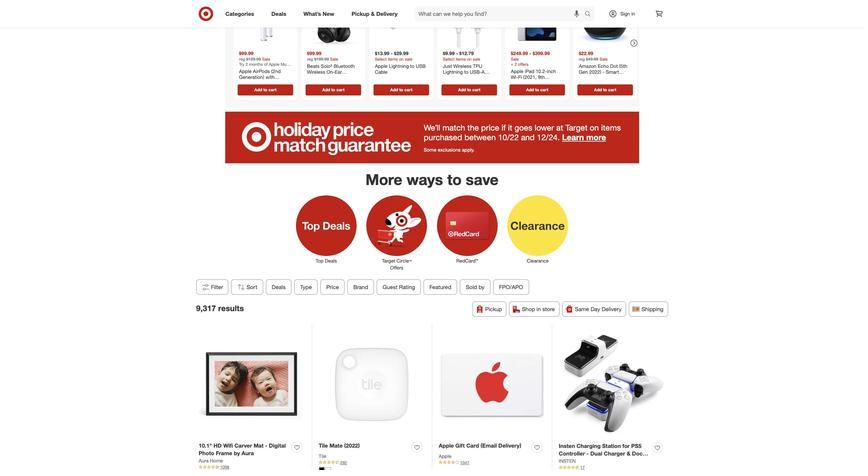 Task type: vqa. For each thing, say whether or not it's contained in the screenshot.
leftmost Hollywood
no



Task type: describe. For each thing, give the bounding box(es) containing it.
sale for $12.79
[[473, 56, 480, 61]]

deals inside the top deals link
[[325, 258, 337, 264]]

to for apple ipad 10.2-inch wi-fi (2021, 9th generation)
[[535, 87, 539, 92]]

hd
[[214, 442, 222, 449]]

goes
[[515, 123, 532, 133]]

add for apple ipad 10.2-inch wi-fi (2021, 9th generation)
[[526, 87, 534, 92]]

wireless inside '$9.99 - $12.79 select items on sale just wireless tpu lightning to usb-a cable- white'
[[453, 63, 471, 69]]

insten link
[[559, 458, 576, 465]]

1098
[[220, 465, 229, 470]]

$12.79
[[459, 50, 474, 56]]

reg for $99.99
[[307, 56, 313, 61]]

lightning inside '$9.99 - $12.79 select items on sale just wireless tpu lightning to usb-a cable- white'
[[443, 69, 463, 75]]

add for amazon echo dot (5th gen 2022) - smart speaker with alexa
[[594, 87, 602, 92]]

on inside we'll match the price if it goes lower at target on items purchased between 10/22 and 12/24.
[[590, 123, 599, 133]]

(email
[[481, 442, 497, 449]]

if
[[502, 123, 506, 133]]

mate
[[330, 442, 343, 449]]

gift
[[455, 442, 465, 449]]

bluetooth
[[334, 63, 355, 69]]

$99.99 for $99.99 reg $129.99 sale
[[239, 50, 253, 56]]

headphones
[[307, 75, 334, 81]]

$22.99
[[579, 50, 593, 56]]

sort
[[247, 284, 257, 291]]

delivery for same day delivery
[[602, 306, 622, 313]]

cable
[[375, 69, 387, 75]]

sale for $49.99
[[599, 56, 608, 61]]

&
[[371, 10, 375, 17]]

search button
[[581, 6, 598, 23]]

What can we help you find? suggestions appear below search field
[[414, 6, 586, 21]]

apple for apple gift card (email delivery)
[[439, 442, 454, 449]]

digital
[[269, 442, 286, 449]]

top deals link
[[291, 194, 362, 264]]

cart for just wireless tpu lightning to usb-a cable- white
[[472, 87, 480, 92]]

inch
[[547, 68, 556, 74]]

add to cart for apple airpods (2nd generation) with charging case
[[254, 87, 276, 92]]

the
[[467, 123, 479, 133]]

add to cart for beats solo³ bluetooth wireless on-ear headphones
[[322, 87, 344, 92]]

to inside $13.99 - $29.99 select items on sale apple lightning to usb cable
[[410, 63, 414, 69]]

add to cart button for just wireless tpu lightning to usb-a cable- white
[[441, 84, 497, 95]]

sold by
[[466, 284, 484, 291]]

cart for apple ipad 10.2-inch wi-fi (2021, 9th generation)
[[540, 87, 548, 92]]

10.1"
[[199, 442, 212, 449]]

in for sign
[[631, 11, 635, 17]]

9,317
[[196, 304, 216, 313]]

add to cart button for beats solo³ bluetooth wireless on-ear headphones
[[305, 84, 361, 95]]

featured
[[429, 284, 451, 291]]

apple airpods (2nd generation) with charging case image
[[236, 0, 294, 47]]

to left the save
[[447, 170, 462, 189]]

$249.99
[[511, 50, 528, 56]]

sale for $29.99
[[405, 56, 412, 61]]

2
[[514, 61, 517, 67]]

just wireless tpu lightning to usb-a cable- white image
[[440, 0, 498, 47]]

sold
[[466, 284, 477, 291]]

case
[[260, 80, 271, 86]]

dot
[[610, 63, 618, 69]]

home
[[210, 458, 223, 464]]

charging
[[239, 80, 259, 86]]

(2021,
[[523, 74, 536, 80]]

rating
[[399, 284, 415, 291]]

$99.99 for $99.99 reg $199.99 sale beats solo³ bluetooth wireless on-ear headphones
[[307, 50, 321, 56]]

1047 link
[[439, 460, 545, 466]]

airpods
[[253, 68, 270, 74]]

solo³
[[321, 63, 332, 69]]

target inside we'll match the price if it goes lower at target on items purchased between 10/22 and 12/24.
[[565, 123, 588, 133]]

new
[[323, 10, 334, 17]]

categories
[[225, 10, 254, 17]]

exclusions
[[438, 147, 461, 153]]

lightning inside $13.99 - $29.99 select items on sale apple lightning to usb cable
[[389, 63, 409, 69]]

apple ipad 10.2-inch wi-fi (2021, 9th generation) image
[[508, 0, 566, 47]]

speaker
[[579, 75, 597, 81]]

$99.99 reg $129.99 sale
[[239, 50, 270, 61]]

items inside we'll match the price if it goes lower at target on items purchased between 10/22 and 12/24.
[[601, 123, 621, 133]]

same day delivery
[[575, 306, 622, 313]]

shipping
[[642, 306, 664, 313]]

$129.99
[[246, 56, 261, 61]]

$99.99 reg $199.99 sale beats solo³ bluetooth wireless on-ear headphones
[[307, 50, 355, 81]]

more ways to save
[[366, 170, 499, 189]]

photo
[[199, 450, 214, 457]]

price
[[326, 284, 339, 291]]

store
[[542, 306, 555, 313]]

add for apple airpods (2nd generation) with charging case
[[254, 87, 262, 92]]

alexa
[[608, 75, 620, 81]]

- inside $22.99 reg $49.99 sale amazon echo dot (5th gen 2022) - smart speaker with alexa
[[602, 69, 604, 75]]

10/22
[[498, 133, 519, 143]]

$9.99
[[443, 50, 455, 56]]

tile for tile mate (2022)
[[319, 442, 328, 449]]

carver
[[234, 442, 252, 449]]

brand button
[[347, 280, 374, 295]]

sale for $399.99
[[511, 56, 519, 61]]

$22.99 reg $49.99 sale amazon echo dot (5th gen 2022) - smart speaker with alexa
[[579, 50, 627, 81]]

tpu
[[473, 63, 482, 69]]

shop
[[522, 306, 535, 313]]

smart
[[606, 69, 619, 75]]

cable-
[[443, 75, 457, 81]]

ways
[[407, 170, 443, 189]]

some exclusions apply.
[[424, 147, 474, 153]]

- for $29.99
[[391, 50, 393, 56]]

apple inside "$249.99 - $399.99 sale + 2 offers apple ipad 10.2-inch wi-fi (2021, 9th generation)"
[[511, 68, 523, 74]]

$249.99 - $399.99 sale + 2 offers apple ipad 10.2-inch wi-fi (2021, 9th generation)
[[511, 50, 556, 86]]

same day delivery button
[[562, 302, 626, 317]]

deals for deals link at the left top of page
[[271, 10, 286, 17]]

circle™
[[397, 258, 412, 264]]

sign
[[620, 11, 630, 17]]

and
[[521, 133, 535, 143]]

9th
[[538, 74, 545, 80]]

sort button
[[231, 280, 263, 295]]

learn
[[562, 133, 584, 143]]

by inside '10.1" hd wifi carver mat -  digital photo frame by aura'
[[234, 450, 240, 457]]

to inside '$9.99 - $12.79 select items on sale just wireless tpu lightning to usb-a cable- white'
[[464, 69, 468, 75]]

sale for $129.99
[[262, 56, 270, 61]]

target holiday price match guarantee image
[[225, 112, 639, 164]]

fpo/apo button
[[493, 280, 529, 295]]

type button
[[294, 280, 318, 295]]

brand
[[353, 284, 368, 291]]

white image
[[326, 468, 331, 471]]

$13.99 - $29.99 select items on sale apple lightning to usb cable
[[375, 50, 426, 75]]

apple inside $13.99 - $29.99 select items on sale apple lightning to usb cable
[[375, 63, 387, 69]]

insten
[[559, 459, 576, 464]]

redcard™
[[456, 258, 478, 264]]

pickup for pickup
[[485, 306, 502, 313]]

aura inside "link"
[[199, 458, 209, 464]]

add for beats solo³ bluetooth wireless on-ear headphones
[[322, 87, 330, 92]]



Task type: locate. For each thing, give the bounding box(es) containing it.
wireless down 'beats'
[[307, 69, 325, 75]]

cart down 9th
[[540, 87, 548, 92]]

1 sale from the left
[[262, 56, 270, 61]]

delivery inside button
[[602, 306, 622, 313]]

generation) down fi
[[511, 80, 536, 86]]

usb
[[416, 63, 426, 69]]

pickup for pickup & delivery
[[352, 10, 369, 17]]

6 add from the left
[[594, 87, 602, 92]]

in right sign
[[631, 11, 635, 17]]

apple for apple airpods (2nd generation) with charging case
[[239, 68, 251, 74]]

0 vertical spatial pickup
[[352, 10, 369, 17]]

select for apple
[[375, 56, 387, 61]]

0 horizontal spatial by
[[234, 450, 240, 457]]

deals right top
[[325, 258, 337, 264]]

generation) inside "$249.99 - $399.99 sale + 2 offers apple ipad 10.2-inch wi-fi (2021, 9th generation)"
[[511, 80, 536, 86]]

add to cart for apple ipad 10.2-inch wi-fi (2021, 9th generation)
[[526, 87, 548, 92]]

to for apple airpods (2nd generation) with charging case
[[263, 87, 267, 92]]

add to cart button down white
[[441, 84, 497, 95]]

purchased
[[424, 133, 462, 143]]

reg inside $22.99 reg $49.99 sale amazon echo dot (5th gen 2022) - smart speaker with alexa
[[579, 56, 585, 61]]

reg
[[239, 56, 245, 61], [307, 56, 313, 61], [579, 56, 585, 61]]

sale up solo³
[[330, 56, 338, 61]]

add to cart button down airpods
[[238, 84, 293, 95]]

0 vertical spatial tile
[[319, 442, 328, 449]]

0 vertical spatial delivery
[[376, 10, 398, 17]]

delivery right day
[[602, 306, 622, 313]]

to for just wireless tpu lightning to usb-a cable- white
[[467, 87, 471, 92]]

categories link
[[220, 6, 263, 21]]

items for $29.99
[[388, 56, 398, 61]]

shipping button
[[629, 302, 668, 317]]

1 select from the left
[[375, 56, 387, 61]]

in
[[631, 11, 635, 17], [537, 306, 541, 313]]

to down 9th
[[535, 87, 539, 92]]

generation) up charging
[[239, 74, 264, 80]]

- inside '$9.99 - $12.79 select items on sale just wireless tpu lightning to usb-a cable- white'
[[456, 50, 458, 56]]

1 horizontal spatial lightning
[[443, 69, 463, 75]]

what's
[[303, 10, 321, 17]]

0 vertical spatial target
[[565, 123, 588, 133]]

sold by button
[[460, 280, 490, 295]]

on for $12.79
[[467, 56, 472, 61]]

$13.99
[[375, 50, 389, 56]]

sale inside "$249.99 - $399.99 sale + 2 offers apple ipad 10.2-inch wi-fi (2021, 9th generation)"
[[511, 56, 519, 61]]

3 add from the left
[[390, 87, 398, 92]]

3 add to cart button from the left
[[373, 84, 429, 95]]

target up offers
[[382, 258, 395, 264]]

target right at
[[565, 123, 588, 133]]

offers
[[390, 265, 403, 271]]

target inside target circle™ offers
[[382, 258, 395, 264]]

on right learn
[[590, 123, 599, 133]]

with inside $22.99 reg $49.99 sale amazon echo dot (5th gen 2022) - smart speaker with alexa
[[598, 75, 607, 81]]

2 tile from the top
[[319, 453, 326, 459]]

deals for deals button
[[272, 284, 285, 291]]

search
[[581, 11, 598, 18]]

to for apple lightning to usb cable
[[399, 87, 403, 92]]

2 sale from the left
[[330, 56, 338, 61]]

1 $99.99 from the left
[[239, 50, 253, 56]]

lightning
[[389, 63, 409, 69], [443, 69, 463, 75]]

2 cart from the left
[[336, 87, 344, 92]]

deals inside deals button
[[272, 284, 285, 291]]

1 vertical spatial in
[[537, 306, 541, 313]]

0 horizontal spatial $99.99
[[239, 50, 253, 56]]

- inside "$249.99 - $399.99 sale + 2 offers apple ipad 10.2-inch wi-fi (2021, 9th generation)"
[[529, 50, 531, 56]]

filter button
[[196, 280, 228, 295]]

generation)
[[239, 74, 264, 80], [511, 80, 536, 86]]

wireless
[[453, 63, 471, 69], [307, 69, 325, 75]]

- for $12.79
[[456, 50, 458, 56]]

2 reg from the left
[[307, 56, 313, 61]]

sale inside $22.99 reg $49.99 sale amazon echo dot (5th gen 2022) - smart speaker with alexa
[[599, 56, 608, 61]]

0 horizontal spatial wireless
[[307, 69, 325, 75]]

6 cart from the left
[[608, 87, 616, 92]]

292
[[340, 460, 347, 466]]

4 add to cart button from the left
[[441, 84, 497, 95]]

- down echo
[[602, 69, 604, 75]]

just
[[443, 63, 452, 69]]

cart down case
[[268, 87, 276, 92]]

3 cart from the left
[[404, 87, 412, 92]]

by inside button
[[478, 284, 484, 291]]

- for $399.99
[[529, 50, 531, 56]]

reg down $22.99
[[579, 56, 585, 61]]

6 add to cart from the left
[[594, 87, 616, 92]]

add to cart button
[[238, 84, 293, 95], [305, 84, 361, 95], [373, 84, 429, 95], [441, 84, 497, 95], [509, 84, 565, 95], [577, 84, 633, 95]]

0 horizontal spatial lightning
[[389, 63, 409, 69]]

apple inside apple airpods (2nd generation) with charging case
[[239, 68, 251, 74]]

add to cart button for apple lightning to usb cable
[[373, 84, 429, 95]]

select for just
[[443, 56, 454, 61]]

to
[[410, 63, 414, 69], [464, 69, 468, 75], [263, 87, 267, 92], [331, 87, 335, 92], [399, 87, 403, 92], [467, 87, 471, 92], [535, 87, 539, 92], [603, 87, 607, 92], [447, 170, 462, 189]]

to down white
[[467, 87, 471, 92]]

select inside '$9.99 - $12.79 select items on sale just wireless tpu lightning to usb-a cable- white'
[[443, 56, 454, 61]]

reg inside $99.99 reg $129.99 sale
[[239, 56, 245, 61]]

$99.99 up '$129.99'
[[239, 50, 253, 56]]

wi-
[[511, 74, 518, 80]]

0 vertical spatial in
[[631, 11, 635, 17]]

tile up tile link
[[319, 442, 328, 449]]

sale inside '$9.99 - $12.79 select items on sale just wireless tpu lightning to usb-a cable- white'
[[473, 56, 480, 61]]

$49.99
[[586, 56, 598, 61]]

1 vertical spatial aura
[[199, 458, 209, 464]]

select down $9.99
[[443, 56, 454, 61]]

sale inside $99.99 reg $199.99 sale beats solo³ bluetooth wireless on-ear headphones
[[330, 56, 338, 61]]

cart for apple lightning to usb cable
[[404, 87, 412, 92]]

add to cart button down alexa
[[577, 84, 633, 95]]

1 add to cart from the left
[[254, 87, 276, 92]]

0 horizontal spatial select
[[375, 56, 387, 61]]

clearance link
[[503, 194, 573, 264]]

1 vertical spatial tile
[[319, 453, 326, 459]]

at
[[556, 123, 563, 133]]

0 horizontal spatial target
[[382, 258, 395, 264]]

0 horizontal spatial generation)
[[239, 74, 264, 80]]

0 horizontal spatial aura
[[199, 458, 209, 464]]

add down speaker
[[594, 87, 602, 92]]

1 vertical spatial target
[[382, 258, 395, 264]]

apply.
[[462, 147, 474, 153]]

add to cart for just wireless tpu lightning to usb-a cable- white
[[458, 87, 480, 92]]

(2nd
[[271, 68, 281, 74]]

echo
[[598, 63, 609, 69]]

pickup
[[352, 10, 369, 17], [485, 306, 502, 313]]

0 horizontal spatial on
[[399, 56, 404, 61]]

1 horizontal spatial wireless
[[453, 63, 471, 69]]

it
[[508, 123, 512, 133]]

apple gift card (email delivery)
[[439, 442, 521, 449]]

2 horizontal spatial items
[[601, 123, 621, 133]]

add down case
[[254, 87, 262, 92]]

reg left '$129.99'
[[239, 56, 245, 61]]

1 horizontal spatial generation)
[[511, 80, 536, 86]]

add to cart button down 9th
[[509, 84, 565, 95]]

to for beats solo³ bluetooth wireless on-ear headphones
[[331, 87, 335, 92]]

in left store
[[537, 306, 541, 313]]

target circle™ offers
[[382, 258, 412, 271]]

add to cart button for amazon echo dot (5th gen 2022) - smart speaker with alexa
[[577, 84, 633, 95]]

day
[[591, 306, 600, 313]]

add down $13.99 - $29.99 select items on sale apple lightning to usb cable
[[390, 87, 398, 92]]

sale down $29.99
[[405, 56, 412, 61]]

on down $12.79
[[467, 56, 472, 61]]

2 horizontal spatial reg
[[579, 56, 585, 61]]

cart for amazon echo dot (5th gen 2022) - smart speaker with alexa
[[608, 87, 616, 92]]

pickup down fpo/apo
[[485, 306, 502, 313]]

sign in link
[[603, 6, 646, 21]]

aura inside '10.1" hd wifi carver mat -  digital photo frame by aura'
[[242, 450, 254, 457]]

white
[[459, 75, 471, 81]]

1 vertical spatial delivery
[[602, 306, 622, 313]]

+
[[511, 61, 513, 67]]

apple inside apple gift card (email delivery) link
[[439, 442, 454, 449]]

0 horizontal spatial sale
[[405, 56, 412, 61]]

0 horizontal spatial pickup
[[352, 10, 369, 17]]

reg inside $99.99 reg $199.99 sale beats solo³ bluetooth wireless on-ear headphones
[[307, 56, 313, 61]]

some
[[424, 147, 437, 153]]

on down $29.99
[[399, 56, 404, 61]]

2 sale from the left
[[473, 56, 480, 61]]

0 vertical spatial by
[[478, 284, 484, 291]]

wifi
[[223, 442, 233, 449]]

2 add to cart button from the left
[[305, 84, 361, 95]]

beats solo³ bluetooth wireless on-ear headphones image
[[304, 0, 362, 47]]

pickup & delivery link
[[346, 6, 406, 21]]

add to cart down headphones
[[322, 87, 344, 92]]

2 add to cart from the left
[[322, 87, 344, 92]]

0 horizontal spatial items
[[388, 56, 398, 61]]

lightning up cable-
[[443, 69, 463, 75]]

fi
[[518, 74, 522, 80]]

$99.99 inside $99.99 reg $199.99 sale beats solo³ bluetooth wireless on-ear headphones
[[307, 50, 321, 56]]

- right $9.99
[[456, 50, 458, 56]]

on
[[399, 56, 404, 61], [467, 56, 472, 61], [590, 123, 599, 133]]

usb-
[[470, 69, 481, 75]]

$99.99 inside $99.99 reg $129.99 sale
[[239, 50, 253, 56]]

with up case
[[265, 74, 274, 80]]

4 sale from the left
[[599, 56, 608, 61]]

tile mate (2022) image
[[319, 332, 425, 438], [319, 332, 425, 438]]

pickup & delivery
[[352, 10, 398, 17]]

on inside $13.99 - $29.99 select items on sale apple lightning to usb cable
[[399, 56, 404, 61]]

1 horizontal spatial pickup
[[485, 306, 502, 313]]

add to cart button down headphones
[[305, 84, 361, 95]]

deals right sort
[[272, 284, 285, 291]]

1 vertical spatial deals
[[325, 258, 337, 264]]

1 horizontal spatial on
[[467, 56, 472, 61]]

pickup inside button
[[485, 306, 502, 313]]

ear
[[335, 69, 342, 75]]

with down 2022)
[[598, 75, 607, 81]]

reg for $22.99
[[579, 56, 585, 61]]

sale
[[262, 56, 270, 61], [330, 56, 338, 61], [511, 56, 519, 61], [599, 56, 608, 61]]

to for amazon echo dot (5th gen 2022) - smart speaker with alexa
[[603, 87, 607, 92]]

sale inside $99.99 reg $129.99 sale
[[262, 56, 270, 61]]

save
[[466, 170, 499, 189]]

1047
[[460, 460, 469, 466]]

1 sale from the left
[[405, 56, 412, 61]]

1 vertical spatial pickup
[[485, 306, 502, 313]]

aura down photo
[[199, 458, 209, 464]]

items
[[388, 56, 398, 61], [456, 56, 466, 61], [601, 123, 621, 133]]

to down headphones
[[331, 87, 335, 92]]

add to cart down case
[[254, 87, 276, 92]]

add to cart button down 'cable'
[[373, 84, 429, 95]]

3 sale from the left
[[511, 56, 519, 61]]

1 add from the left
[[254, 87, 262, 92]]

- right mat
[[265, 442, 267, 449]]

0 horizontal spatial reg
[[239, 56, 245, 61]]

add to cart for apple lightning to usb cable
[[390, 87, 412, 92]]

- left $29.99
[[391, 50, 393, 56]]

in inside the sign in link
[[631, 11, 635, 17]]

2 add from the left
[[322, 87, 330, 92]]

deals left the what's
[[271, 10, 286, 17]]

fpo/apo
[[499, 284, 523, 291]]

1 horizontal spatial in
[[631, 11, 635, 17]]

0 horizontal spatial delivery
[[376, 10, 398, 17]]

1 horizontal spatial by
[[478, 284, 484, 291]]

aura down carver
[[242, 450, 254, 457]]

carousel region
[[225, 0, 639, 112]]

0 vertical spatial generation)
[[239, 74, 264, 80]]

delivery for pickup & delivery
[[376, 10, 398, 17]]

ipad
[[525, 68, 534, 74]]

1 horizontal spatial sale
[[473, 56, 480, 61]]

sale down $249.99
[[511, 56, 519, 61]]

tile link
[[319, 453, 326, 460]]

add to cart down white
[[458, 87, 480, 92]]

in for shop
[[537, 306, 541, 313]]

apple lightning to usb cable image
[[372, 0, 430, 47]]

1 vertical spatial generation)
[[511, 80, 536, 86]]

5 add to cart button from the left
[[509, 84, 565, 95]]

$99.99 up $199.99
[[307, 50, 321, 56]]

reg up 'beats'
[[307, 56, 313, 61]]

1 add to cart button from the left
[[238, 84, 293, 95]]

by down carver
[[234, 450, 240, 457]]

- inside '10.1" hd wifi carver mat -  digital photo frame by aura'
[[265, 442, 267, 449]]

2 vertical spatial deals
[[272, 284, 285, 291]]

to down the smart
[[603, 87, 607, 92]]

black image
[[319, 468, 325, 471]]

to down $13.99 - $29.99 select items on sale apple lightning to usb cable
[[399, 87, 403, 92]]

cart down $13.99 - $29.99 select items on sale apple lightning to usb cable
[[404, 87, 412, 92]]

tile mate (2022) link
[[319, 442, 360, 450]]

apple gift card (email delivery) link
[[439, 442, 521, 450]]

0 vertical spatial deals
[[271, 10, 286, 17]]

apple for apple link
[[439, 453, 451, 459]]

10.1" hd wifi carver mat -  digital photo frame by aura
[[199, 442, 286, 457]]

add down white
[[458, 87, 466, 92]]

0 horizontal spatial with
[[265, 74, 274, 80]]

1 reg from the left
[[239, 56, 245, 61]]

results
[[218, 304, 244, 313]]

pickup left & at the top
[[352, 10, 369, 17]]

0 vertical spatial aura
[[242, 450, 254, 457]]

add to cart for amazon echo dot (5th gen 2022) - smart speaker with alexa
[[594, 87, 616, 92]]

4 cart from the left
[[472, 87, 480, 92]]

deals inside deals link
[[271, 10, 286, 17]]

select inside $13.99 - $29.99 select items on sale apple lightning to usb cable
[[375, 56, 387, 61]]

aura
[[242, 450, 254, 457], [199, 458, 209, 464]]

generation) inside apple airpods (2nd generation) with charging case
[[239, 74, 264, 80]]

by right the sold
[[478, 284, 484, 291]]

between
[[464, 133, 496, 143]]

2 select from the left
[[443, 56, 454, 61]]

1 horizontal spatial $99.99
[[307, 50, 321, 56]]

10.1" hd wifi carver mat -  digital photo frame by aura image
[[199, 332, 305, 438], [199, 332, 305, 438]]

sale right '$129.99'
[[262, 56, 270, 61]]

delivery)
[[498, 442, 521, 449]]

tile up the 'black' image
[[319, 453, 326, 459]]

add to cart down $13.99 - $29.99 select items on sale apple lightning to usb cable
[[390, 87, 412, 92]]

add to cart down alexa
[[594, 87, 616, 92]]

1 horizontal spatial items
[[456, 56, 466, 61]]

delivery right & at the top
[[376, 10, 398, 17]]

1 cart from the left
[[268, 87, 276, 92]]

amazon echo dot (5th gen 2022) - smart speaker with alexa image
[[576, 0, 634, 47]]

apple gift card (email delivery) image
[[439, 332, 545, 438], [439, 332, 545, 438]]

0 horizontal spatial in
[[537, 306, 541, 313]]

add for apple lightning to usb cable
[[390, 87, 398, 92]]

1098 link
[[199, 465, 305, 471]]

9,317 results
[[196, 304, 244, 313]]

- inside $13.99 - $29.99 select items on sale apple lightning to usb cable
[[391, 50, 393, 56]]

what's new link
[[298, 6, 343, 21]]

lightning down $29.99
[[389, 63, 409, 69]]

redcard™ link
[[432, 194, 503, 264]]

(2022)
[[344, 442, 360, 449]]

1 horizontal spatial delivery
[[602, 306, 622, 313]]

$9.99 - $12.79 select items on sale just wireless tpu lightning to usb-a cable- white
[[443, 50, 485, 81]]

5 add from the left
[[526, 87, 534, 92]]

wireless up white
[[453, 63, 471, 69]]

items inside '$9.99 - $12.79 select items on sale just wireless tpu lightning to usb-a cable- white'
[[456, 56, 466, 61]]

items for $12.79
[[456, 56, 466, 61]]

add to cart button for apple airpods (2nd generation) with charging case
[[238, 84, 293, 95]]

cart
[[268, 87, 276, 92], [336, 87, 344, 92], [404, 87, 412, 92], [472, 87, 480, 92], [540, 87, 548, 92], [608, 87, 616, 92]]

4 add from the left
[[458, 87, 466, 92]]

10.1" hd wifi carver mat -  digital photo frame by aura link
[[199, 442, 289, 458]]

to left usb
[[410, 63, 414, 69]]

cart down ear
[[336, 87, 344, 92]]

insten charging station for ps5 controller - dual charger & dock with led indicator for sony playstation 5, gaming accessories, white image
[[559, 332, 665, 438], [559, 332, 665, 438]]

in inside shop in store button
[[537, 306, 541, 313]]

to up white
[[464, 69, 468, 75]]

add for just wireless tpu lightning to usb-a cable- white
[[458, 87, 466, 92]]

wireless inside $99.99 reg $199.99 sale beats solo³ bluetooth wireless on-ear headphones
[[307, 69, 325, 75]]

items inside $13.99 - $29.99 select items on sale apple lightning to usb cable
[[388, 56, 398, 61]]

6 add to cart button from the left
[[577, 84, 633, 95]]

- right $249.99
[[529, 50, 531, 56]]

on for $29.99
[[399, 56, 404, 61]]

cart down usb-
[[472, 87, 480, 92]]

10.2-
[[536, 68, 547, 74]]

tile for tile
[[319, 453, 326, 459]]

cart down alexa
[[608, 87, 616, 92]]

2 horizontal spatial on
[[590, 123, 599, 133]]

sale up echo
[[599, 56, 608, 61]]

sale for $199.99
[[330, 56, 338, 61]]

3 add to cart from the left
[[390, 87, 412, 92]]

card
[[466, 442, 479, 449]]

4 add to cart from the left
[[458, 87, 480, 92]]

1 horizontal spatial reg
[[307, 56, 313, 61]]

1 horizontal spatial target
[[565, 123, 588, 133]]

1 horizontal spatial with
[[598, 75, 607, 81]]

add to cart down 9th
[[526, 87, 548, 92]]

with inside apple airpods (2nd generation) with charging case
[[265, 74, 274, 80]]

add to cart button for apple ipad 10.2-inch wi-fi (2021, 9th generation)
[[509, 84, 565, 95]]

what's new
[[303, 10, 334, 17]]

type
[[300, 284, 312, 291]]

to down case
[[263, 87, 267, 92]]

5 cart from the left
[[540, 87, 548, 92]]

3 reg from the left
[[579, 56, 585, 61]]

1 vertical spatial by
[[234, 450, 240, 457]]

add down headphones
[[322, 87, 330, 92]]

add down (2021,
[[526, 87, 534, 92]]

1 horizontal spatial aura
[[242, 450, 254, 457]]

sale up tpu
[[473, 56, 480, 61]]

we'll match the price if it goes lower at target on items purchased between 10/22 and 12/24.
[[424, 123, 621, 143]]

1 tile from the top
[[319, 442, 328, 449]]

a
[[481, 69, 485, 75]]

on inside '$9.99 - $12.79 select items on sale just wireless tpu lightning to usb-a cable- white'
[[467, 56, 472, 61]]

clearance
[[527, 258, 549, 264]]

select down $13.99
[[375, 56, 387, 61]]

top
[[316, 258, 323, 264]]

cart for beats solo³ bluetooth wireless on-ear headphones
[[336, 87, 344, 92]]

sale inside $13.99 - $29.99 select items on sale apple lightning to usb cable
[[405, 56, 412, 61]]

gen
[[579, 69, 588, 75]]

1 horizontal spatial select
[[443, 56, 454, 61]]

shop in store
[[522, 306, 555, 313]]

$399.99
[[532, 50, 550, 56]]

amazon
[[579, 63, 596, 69]]

5 add to cart from the left
[[526, 87, 548, 92]]

2 $99.99 from the left
[[307, 50, 321, 56]]

aura home link
[[199, 458, 223, 465]]

cart for apple airpods (2nd generation) with charging case
[[268, 87, 276, 92]]



